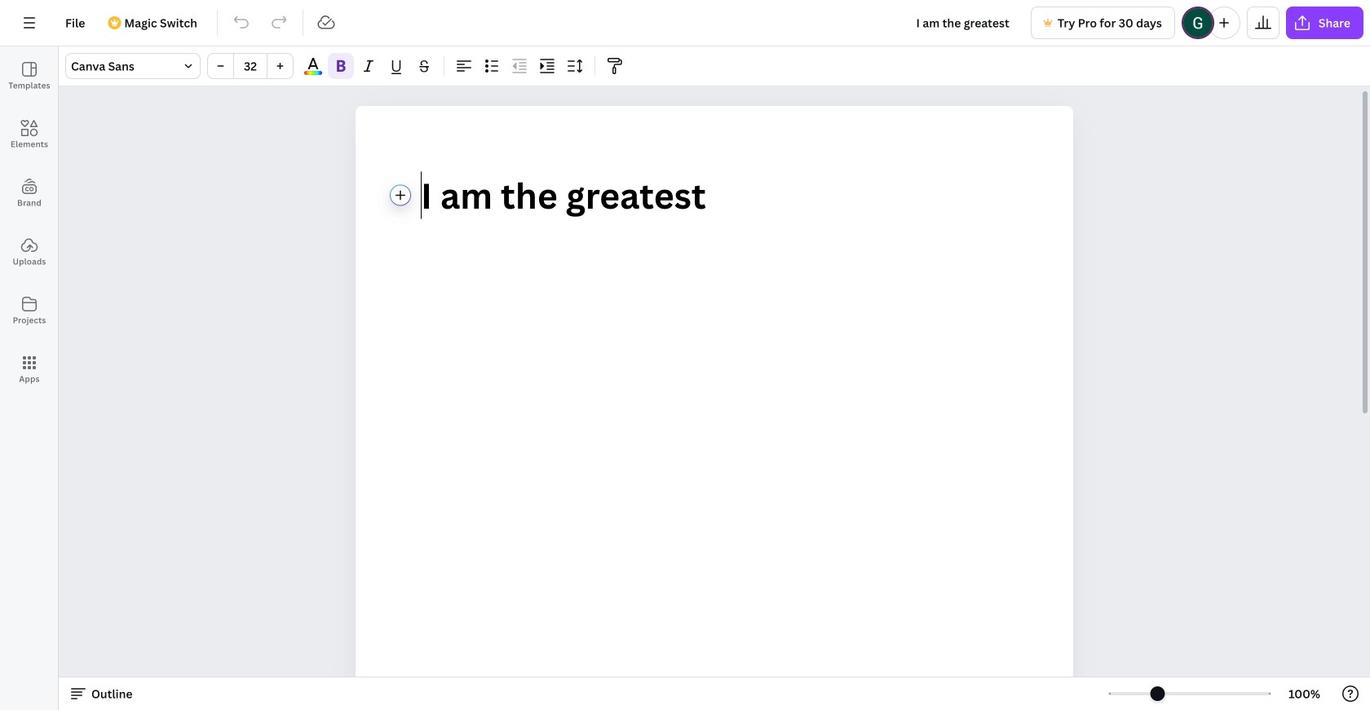 Task type: locate. For each thing, give the bounding box(es) containing it.
None text field
[[356, 106, 1073, 710]]

side panel tab list
[[0, 46, 59, 399]]

group
[[207, 53, 294, 79]]

Design title text field
[[903, 7, 1024, 39]]



Task type: vqa. For each thing, say whether or not it's contained in the screenshot.
the g
no



Task type: describe. For each thing, give the bounding box(es) containing it.
main menu bar
[[0, 0, 1370, 46]]

– – number field
[[239, 58, 262, 74]]

color range image
[[304, 71, 322, 75]]



